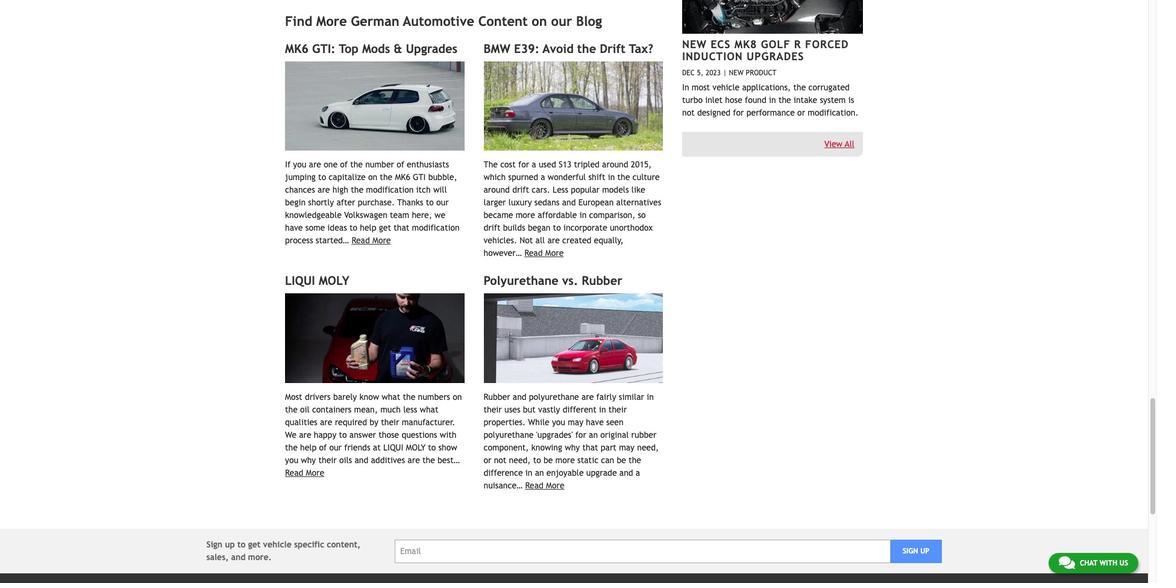 Task type: vqa. For each thing, say whether or not it's contained in the screenshot.
question sign 'icon' related to $475.19
no



Task type: describe. For each thing, give the bounding box(es) containing it.
content,
[[327, 540, 361, 550]]

less
[[553, 185, 569, 195]]

you inside if you are one of the number of enthusiasts jumping to capitalize on the mk6 gti bubble, chances are high the modification itch will begin shortly after purchase. thanks to our knowledgeable volkswagen team here, we have some ideas to help get that modification process started…
[[293, 160, 307, 170]]

forced
[[806, 38, 849, 51]]

1 horizontal spatial need,
[[638, 443, 659, 453]]

1 vertical spatial drift
[[484, 223, 501, 233]]

original
[[601, 431, 629, 440]]

designed
[[698, 108, 731, 118]]

process
[[285, 236, 313, 246]]

upgrades inside new ecs mk8 golf r forced induction upgrades
[[747, 50, 805, 63]]

more for polyurethane
[[546, 481, 565, 491]]

equally,
[[594, 236, 624, 246]]

1 vertical spatial need,
[[509, 456, 531, 466]]

new inside dec 5, 2023 | new product in most vehicle applications, the corrugated turbo inlet hose found in the intake system is not designed for performance or modification.
[[730, 69, 744, 77]]

why inside rubber and polyurethane are fairly similar in their uses but vastly different in their properties. while you may have seen polyurethane 'upgrades' for an original rubber component, knowing why that part may need, or not need, to be more static can be the difference in an enjoyable upgrade and a nuisance…
[[565, 443, 580, 453]]

the down the 'we'
[[285, 443, 298, 453]]

with inside most drivers barely know what the numbers on the oil containers mean, much less what qualities are required by their manufacturer. we are happy to answer those questions with the help of our friends at liqui moly to show you why their oils and additives are the best… read more
[[440, 431, 457, 440]]

read for polyurethane
[[526, 481, 544, 491]]

more up gti:
[[317, 13, 347, 29]]

uses
[[505, 405, 521, 415]]

more for bmw
[[546, 249, 564, 258]]

unorthodox
[[610, 223, 653, 233]]

the up capitalize on the left of page
[[350, 160, 363, 170]]

2 horizontal spatial of
[[397, 160, 405, 170]]

0 vertical spatial what
[[382, 393, 401, 402]]

much
[[381, 405, 401, 415]]

2 be from the left
[[617, 456, 627, 466]]

at
[[373, 443, 381, 453]]

spurned
[[509, 173, 539, 182]]

for inside dec 5, 2023 | new product in most vehicle applications, the corrugated turbo inlet hose found in the intake system is not designed for performance or modification.
[[734, 108, 745, 118]]

that inside if you are one of the number of enthusiasts jumping to capitalize on the mk6 gti bubble, chances are high the modification itch will begin shortly after purchase. thanks to our knowledgeable volkswagen team here, we have some ideas to help get that modification process started…
[[394, 223, 410, 233]]

top
[[339, 41, 359, 55]]

on inside if you are one of the number of enthusiasts jumping to capitalize on the mk6 gti bubble, chances are high the modification itch will begin shortly after purchase. thanks to our knowledgeable volkswagen team here, we have some ideas to help get that modification process started…
[[368, 173, 378, 182]]

by
[[370, 418, 379, 428]]

0 horizontal spatial upgrades
[[406, 41, 458, 55]]

larger
[[484, 198, 506, 208]]

us
[[1120, 560, 1129, 568]]

liqui inside most drivers barely know what the numbers on the oil containers mean, much less what qualities are required by their manufacturer. we are happy to answer those questions with the help of our friends at liqui moly to show you why their oils and additives are the best… read more
[[384, 443, 404, 453]]

1 horizontal spatial drift
[[513, 185, 530, 195]]

s13
[[559, 160, 572, 170]]

not
[[520, 236, 533, 246]]

knowledgeable
[[285, 211, 342, 220]]

read more link for e39:
[[525, 249, 564, 258]]

0 horizontal spatial liqui
[[285, 274, 315, 288]]

gti:
[[312, 41, 336, 55]]

sign for sign up
[[903, 548, 919, 556]]

to inside the cost for a used s13 tripled around 2015, which spurned a wonderful shift in the culture around drift cars. less popular models like larger luxury sedans and european alternatives became more affordable in comparison, so drift builds began to incorporate unorthodox vehicles. not all are created equally, however…
[[553, 223, 561, 233]]

new ecs mk8 golf r forced induction upgrades link
[[683, 38, 849, 63]]

containers
[[312, 405, 352, 415]]

similar
[[619, 393, 645, 402]]

to inside the sign up to get vehicle specific content, sales, and more.
[[238, 540, 246, 550]]

or inside dec 5, 2023 | new product in most vehicle applications, the corrugated turbo inlet hose found in the intake system is not designed for performance or modification.
[[798, 108, 806, 118]]

0 vertical spatial modification
[[366, 185, 414, 195]]

their up seen at right
[[609, 405, 627, 415]]

drivers
[[305, 393, 331, 402]]

read more link for gti:
[[352, 236, 391, 246]]

are down qualities
[[299, 431, 312, 440]]

1 vertical spatial polyurethane
[[484, 431, 534, 440]]

the down most
[[285, 405, 298, 415]]

sign up button
[[891, 540, 942, 564]]

used
[[539, 160, 556, 170]]

are up the 'shortly'
[[318, 185, 330, 195]]

are inside rubber and polyurethane are fairly similar in their uses but vastly different in their properties. while you may have seen polyurethane 'upgrades' for an original rubber component, knowing why that part may need, or not need, to be more static can be the difference in an enjoyable upgrade and a nuisance…
[[582, 393, 594, 402]]

cars.
[[532, 185, 551, 195]]

the cost for a used s13 tripled around 2015, which spurned a wonderful shift in the culture around drift cars. less popular models like larger luxury sedans and european alternatives became more affordable in comparison, so drift builds began to incorporate unorthodox vehicles. not all are created equally, however…
[[484, 160, 662, 258]]

capitalize
[[329, 173, 366, 182]]

more inside most drivers barely know what the numbers on the oil containers mean, much less what qualities are required by their manufacturer. we are happy to answer those questions with the help of our friends at liqui moly to show you why their oils and additives are the best… read more
[[306, 469, 325, 478]]

product
[[746, 69, 777, 77]]

their up properties.
[[484, 405, 502, 415]]

read more for the
[[525, 249, 564, 258]]

are right 'additives'
[[408, 456, 420, 466]]

alternatives
[[617, 198, 662, 208]]

number
[[366, 160, 394, 170]]

more.
[[248, 553, 272, 563]]

less
[[404, 405, 418, 415]]

mk8
[[735, 38, 758, 51]]

corrugated
[[809, 83, 850, 92]]

for inside the cost for a used s13 tripled around 2015, which spurned a wonderful shift in the culture around drift cars. less popular models like larger luxury sedans and european alternatives became more affordable in comparison, so drift builds began to incorporate unorthodox vehicles. not all are created equally, however…
[[519, 160, 530, 170]]

the left drift
[[578, 41, 597, 55]]

additives
[[371, 456, 405, 466]]

bmw e39: avoid the drift tax? link
[[484, 41, 654, 55]]

get inside the sign up to get vehicle specific content, sales, and more.
[[248, 540, 261, 550]]

while
[[529, 418, 550, 428]]

avoid
[[543, 41, 574, 55]]

and inside most drivers barely know what the numbers on the oil containers mean, much less what qualities are required by their manufacturer. we are happy to answer those questions with the help of our friends at liqui moly to show you why their oils and additives are the best… read more
[[355, 456, 369, 466]]

1 horizontal spatial around
[[603, 160, 629, 170]]

2015,
[[631, 160, 652, 170]]

mk6 gti: top mods & upgrades
[[285, 41, 458, 55]]

vehicle inside the sign up to get vehicle specific content, sales, and more.
[[263, 540, 292, 550]]

read more link for vs.
[[526, 481, 565, 491]]

more inside the cost for a used s13 tripled around 2015, which spurned a wonderful shift in the culture around drift cars. less popular models like larger luxury sedans and european alternatives became more affordable in comparison, so drift builds began to incorporate unorthodox vehicles. not all are created equally, however…
[[516, 211, 536, 220]]

in up models
[[608, 173, 615, 182]]

answer
[[350, 431, 376, 440]]

best…
[[438, 456, 460, 466]]

applications,
[[743, 83, 791, 92]]

specific
[[294, 540, 325, 550]]

up for sign up to get vehicle specific content, sales, and more.
[[225, 540, 235, 550]]

1 vertical spatial modification
[[412, 223, 460, 233]]

5,
[[698, 69, 704, 77]]

affordable
[[538, 211, 577, 220]]

started…
[[316, 236, 349, 246]]

new inside new ecs mk8 golf r forced induction upgrades
[[683, 38, 707, 51]]

1 vertical spatial an
[[535, 469, 544, 478]]

sign up
[[903, 548, 930, 556]]

volkswagen
[[344, 211, 388, 220]]

that inside rubber and polyurethane are fairly similar in their uses but vastly different in their properties. while you may have seen polyurethane 'upgrades' for an original rubber component, knowing why that part may need, or not need, to be more static can be the difference in an enjoyable upgrade and a nuisance…
[[583, 443, 599, 453]]

help inside if you are one of the number of enthusiasts jumping to capitalize on the mk6 gti bubble, chances are high the modification itch will begin shortly after purchase. thanks to our knowledgeable volkswagen team here, we have some ideas to help get that modification process started…
[[360, 223, 377, 233]]

0 vertical spatial a
[[532, 160, 537, 170]]

sedans
[[535, 198, 560, 208]]

if
[[285, 160, 291, 170]]

more for mk6
[[373, 236, 391, 246]]

dec 5, 2023 | new product in most vehicle applications, the corrugated turbo inlet hose found in the intake system is not designed for performance or modification.
[[683, 69, 859, 118]]

read more link for moly
[[285, 469, 325, 478]]

culture
[[633, 173, 660, 182]]

which
[[484, 173, 506, 182]]

the left the best…
[[423, 456, 435, 466]]

chat
[[1081, 560, 1098, 568]]

builds
[[503, 223, 526, 233]]

1 horizontal spatial a
[[541, 173, 546, 182]]

the up less
[[403, 393, 416, 402]]

find more german automotive content on our blog
[[285, 13, 603, 29]]

rubber and polyurethane are fairly similar in their uses but vastly different in their properties. while you may have seen polyurethane 'upgrades' for an original rubber component, knowing why that part may need, or not need, to be more static can be the difference in an enjoyable upgrade and a nuisance…
[[484, 393, 659, 491]]

all
[[536, 236, 545, 246]]

0 horizontal spatial around
[[484, 185, 510, 195]]

0 horizontal spatial mk6
[[285, 41, 309, 55]]

you inside rubber and polyurethane are fairly similar in their uses but vastly different in their properties. while you may have seen polyurethane 'upgrades' for an original rubber component, knowing why that part may need, or not need, to be more static can be the difference in an enjoyable upgrade and a nuisance…
[[552, 418, 566, 428]]

bubble,
[[429, 173, 458, 182]]

show
[[439, 443, 458, 453]]

gti
[[413, 173, 426, 182]]

we
[[435, 211, 446, 220]]

numbers
[[418, 393, 451, 402]]

after
[[337, 198, 356, 208]]

oils
[[340, 456, 352, 466]]

our inside if you are one of the number of enthusiasts jumping to capitalize on the mk6 gti bubble, chances are high the modification itch will begin shortly after purchase. thanks to our knowledgeable volkswagen team here, we have some ideas to help get that modification process started…
[[437, 198, 449, 208]]

sign up to get vehicle specific content, sales, and more.
[[207, 540, 361, 563]]

static
[[578, 456, 599, 466]]

the up intake
[[794, 83, 807, 92]]

polyurethane vs. rubber link
[[484, 274, 623, 288]]

2 vertical spatial read more
[[526, 481, 565, 491]]

tax?
[[629, 41, 654, 55]]

wonderful
[[548, 173, 586, 182]]

of inside most drivers barely know what the numbers on the oil containers mean, much less what qualities are required by their manufacturer. we are happy to answer those questions with the help of our friends at liqui moly to show you why their oils and additives are the best… read more
[[319, 443, 327, 453]]

or inside rubber and polyurethane are fairly similar in their uses but vastly different in their properties. while you may have seen polyurethane 'upgrades' for an original rubber component, knowing why that part may need, or not need, to be more static can be the difference in an enjoyable upgrade and a nuisance…
[[484, 456, 492, 466]]

vastly
[[539, 405, 561, 415]]

the inside rubber and polyurethane are fairly similar in their uses but vastly different in their properties. while you may have seen polyurethane 'upgrades' for an original rubber component, knowing why that part may need, or not need, to be more static can be the difference in an enjoyable upgrade and a nuisance…
[[629, 456, 642, 466]]

popular
[[571, 185, 600, 195]]

up for sign up
[[921, 548, 930, 556]]

ecs
[[711, 38, 731, 51]]

modification.
[[808, 108, 859, 118]]

team
[[390, 211, 410, 220]]

0 vertical spatial an
[[589, 431, 598, 440]]

1 horizontal spatial of
[[340, 160, 348, 170]]

the up performance
[[779, 95, 792, 105]]

high
[[333, 185, 349, 195]]

not inside rubber and polyurethane are fairly similar in their uses but vastly different in their properties. while you may have seen polyurethane 'upgrades' for an original rubber component, knowing why that part may need, or not need, to be more static can be the difference in an enjoyable upgrade and a nuisance…
[[494, 456, 507, 466]]

one
[[324, 160, 338, 170]]

not inside dec 5, 2023 | new product in most vehicle applications, the corrugated turbo inlet hose found in the intake system is not designed for performance or modification.
[[683, 108, 695, 118]]

tripled
[[574, 160, 600, 170]]



Task type: locate. For each thing, give the bounding box(es) containing it.
ideas
[[328, 223, 347, 233]]

r
[[795, 38, 802, 51]]

find
[[285, 13, 313, 29]]

in up incorporate
[[580, 211, 587, 220]]

enjoyable
[[547, 469, 584, 478]]

not down turbo
[[683, 108, 695, 118]]

0 vertical spatial get
[[379, 223, 391, 233]]

their left the 'oils'
[[319, 456, 337, 466]]

and right the upgrade
[[620, 469, 634, 478]]

volkswagen gti mk6 image
[[285, 61, 465, 151]]

to inside rubber and polyurethane are fairly similar in their uses but vastly different in their properties. while you may have seen polyurethane 'upgrades' for an original rubber component, knowing why that part may need, or not need, to be more static can be the difference in an enjoyable upgrade and a nuisance…
[[534, 456, 541, 466]]

with up show
[[440, 431, 457, 440]]

more down happy
[[306, 469, 325, 478]]

read for mk6
[[352, 236, 370, 246]]

you right if
[[293, 160, 307, 170]]

1 vertical spatial or
[[484, 456, 492, 466]]

our down will
[[437, 198, 449, 208]]

0 vertical spatial you
[[293, 160, 307, 170]]

2 vertical spatial our
[[330, 443, 342, 453]]

an left enjoyable at the bottom of the page
[[535, 469, 544, 478]]

0 horizontal spatial our
[[330, 443, 342, 453]]

of up capitalize on the left of page
[[340, 160, 348, 170]]

qualities
[[285, 418, 318, 428]]

0 horizontal spatial sign
[[207, 540, 223, 550]]

have up process
[[285, 223, 303, 233]]

0 vertical spatial have
[[285, 223, 303, 233]]

and up uses
[[513, 393, 527, 402]]

questions
[[402, 431, 438, 440]]

0 horizontal spatial on
[[368, 173, 378, 182]]

rubber right 'vs.'
[[582, 274, 623, 288]]

read more down enjoyable at the bottom of the page
[[526, 481, 565, 491]]

why up static
[[565, 443, 580, 453]]

help inside most drivers barely know what the numbers on the oil containers mean, much less what qualities are required by their manufacturer. we are happy to answer those questions with the help of our friends at liqui moly to show you why their oils and additives are the best… read more
[[300, 443, 317, 453]]

1 vertical spatial on
[[368, 173, 378, 182]]

polyurethane up vastly
[[529, 393, 579, 402]]

may down different
[[568, 418, 584, 428]]

vehicle up more.
[[263, 540, 292, 550]]

0 horizontal spatial have
[[285, 223, 303, 233]]

1 vertical spatial help
[[300, 443, 317, 453]]

help
[[360, 223, 377, 233], [300, 443, 317, 453]]

1 be from the left
[[544, 456, 553, 466]]

1 vertical spatial that
[[583, 443, 599, 453]]

have inside if you are one of the number of enthusiasts jumping to capitalize on the mk6 gti bubble, chances are high the modification itch will begin shortly after purchase. thanks to our knowledgeable volkswagen team here, we have some ideas to help get that modification process started…
[[285, 223, 303, 233]]

for down different
[[576, 431, 587, 440]]

liqui down process
[[285, 274, 315, 288]]

jumping
[[285, 173, 316, 182]]

rubber inside rubber and polyurethane are fairly similar in their uses but vastly different in their properties. while you may have seen polyurethane 'upgrades' for an original rubber component, knowing why that part may need, or not need, to be more static can be the difference in an enjoyable upgrade and a nuisance…
[[484, 393, 511, 402]]

1 horizontal spatial our
[[437, 198, 449, 208]]

0 horizontal spatial drift
[[484, 223, 501, 233]]

up
[[225, 540, 235, 550], [921, 548, 930, 556]]

1 horizontal spatial for
[[576, 431, 587, 440]]

in right difference
[[526, 469, 533, 478]]

0 horizontal spatial with
[[440, 431, 457, 440]]

1 vertical spatial have
[[586, 418, 604, 428]]

0 vertical spatial may
[[568, 418, 584, 428]]

Email email field
[[395, 540, 891, 564]]

like
[[632, 185, 646, 195]]

vehicle down |
[[713, 83, 740, 92]]

an
[[589, 431, 598, 440], [535, 469, 544, 478]]

mk6 left gti:
[[285, 41, 309, 55]]

and inside the sign up to get vehicle specific content, sales, and more.
[[231, 553, 246, 563]]

read down the 'we'
[[285, 469, 304, 478]]

not up difference
[[494, 456, 507, 466]]

view
[[825, 139, 843, 149]]

in inside dec 5, 2023 | new product in most vehicle applications, the corrugated turbo inlet hose found in the intake system is not designed for performance or modification.
[[770, 95, 777, 105]]

shift
[[589, 173, 606, 182]]

sales,
[[207, 553, 229, 563]]

the down rubber at the right bottom of the page
[[629, 456, 642, 466]]

what up much
[[382, 393, 401, 402]]

have
[[285, 223, 303, 233], [586, 418, 604, 428]]

a right the upgrade
[[636, 469, 641, 478]]

1 vertical spatial read more
[[525, 249, 564, 258]]

upgrades
[[406, 41, 458, 55], [747, 50, 805, 63]]

0 vertical spatial why
[[565, 443, 580, 453]]

1 horizontal spatial help
[[360, 223, 377, 233]]

liqui down those
[[384, 443, 404, 453]]

get inside if you are one of the number of enthusiasts jumping to capitalize on the mk6 gti bubble, chances are high the modification itch will begin shortly after purchase. thanks to our knowledgeable volkswagen team here, we have some ideas to help get that modification process started…
[[379, 223, 391, 233]]

0 vertical spatial or
[[798, 108, 806, 118]]

modification up purchase.
[[366, 185, 414, 195]]

0 horizontal spatial for
[[519, 160, 530, 170]]

what up "manufacturer."
[[420, 405, 439, 415]]

read more link down volkswagen
[[352, 236, 391, 246]]

different
[[563, 405, 597, 415]]

with left "us" at the bottom of the page
[[1100, 560, 1118, 568]]

upgrade
[[587, 469, 617, 478]]

2 horizontal spatial our
[[552, 13, 573, 29]]

german
[[351, 13, 400, 29]]

0 horizontal spatial need,
[[509, 456, 531, 466]]

1 horizontal spatial vehicle
[[713, 83, 740, 92]]

on right numbers
[[453, 393, 462, 402]]

liqui moly link
[[285, 274, 350, 288]]

1 vertical spatial with
[[1100, 560, 1118, 568]]

1 horizontal spatial moly
[[406, 443, 426, 453]]

upgrades up product at top
[[747, 50, 805, 63]]

their
[[484, 405, 502, 415], [609, 405, 627, 415], [381, 418, 400, 428], [319, 456, 337, 466]]

you
[[293, 160, 307, 170], [552, 418, 566, 428], [285, 456, 299, 466]]

dec
[[683, 69, 695, 77]]

2 vertical spatial you
[[285, 456, 299, 466]]

and inside the cost for a used s13 tripled around 2015, which spurned a wonderful shift in the culture around drift cars. less popular models like larger luxury sedans and european alternatives became more affordable in comparison, so drift builds began to incorporate unorthodox vehicles. not all are created equally, however…
[[563, 198, 576, 208]]

read more for mods
[[352, 236, 391, 246]]

0 vertical spatial liqui
[[285, 274, 315, 288]]

1 vertical spatial for
[[519, 160, 530, 170]]

0 vertical spatial not
[[683, 108, 695, 118]]

an left "original"
[[589, 431, 598, 440]]

0 horizontal spatial more
[[516, 211, 536, 220]]

chat with us
[[1081, 560, 1129, 568]]

1 vertical spatial what
[[420, 405, 439, 415]]

1 vertical spatial why
[[301, 456, 316, 466]]

however…
[[484, 249, 522, 258]]

0 vertical spatial read more
[[352, 236, 391, 246]]

1 horizontal spatial rubber
[[582, 274, 623, 288]]

on up e39:
[[532, 13, 548, 29]]

1 horizontal spatial not
[[683, 108, 695, 118]]

that up static
[[583, 443, 599, 453]]

if you are one of the number of enthusiasts jumping to capitalize on the mk6 gti bubble, chances are high the modification itch will begin shortly after purchase. thanks to our knowledgeable volkswagen team here, we have some ideas to help get that modification process started…
[[285, 160, 460, 246]]

for down hose
[[734, 108, 745, 118]]

0 horizontal spatial up
[[225, 540, 235, 550]]

around up shift
[[603, 160, 629, 170]]

vehicles.
[[484, 236, 518, 246]]

0 horizontal spatial a
[[532, 160, 537, 170]]

nuisance…
[[484, 481, 523, 491]]

are left one
[[309, 160, 321, 170]]

&
[[394, 41, 403, 55]]

the down number
[[380, 173, 393, 182]]

happy
[[314, 431, 337, 440]]

are inside the cost for a used s13 tripled around 2015, which spurned a wonderful shift in the culture around drift cars. less popular models like larger luxury sedans and european alternatives became more affordable in comparison, so drift builds began to incorporate unorthodox vehicles. not all are created equally, however…
[[548, 236, 560, 246]]

found
[[745, 95, 767, 105]]

modification down we
[[412, 223, 460, 233]]

modification
[[366, 185, 414, 195], [412, 223, 460, 233]]

1 horizontal spatial new
[[730, 69, 744, 77]]

but
[[523, 405, 536, 415]]

1 horizontal spatial get
[[379, 223, 391, 233]]

0 vertical spatial drift
[[513, 185, 530, 195]]

sign for sign up to get vehicle specific content, sales, and more.
[[207, 540, 223, 550]]

the up models
[[618, 173, 630, 182]]

1 vertical spatial may
[[619, 443, 635, 453]]

in down fairly
[[599, 405, 607, 415]]

may down "original"
[[619, 443, 635, 453]]

on inside most drivers barely know what the numbers on the oil containers mean, much less what qualities are required by their manufacturer. we are happy to answer those questions with the help of our friends at liqui moly to show you why their oils and additives are the best… read more
[[453, 393, 462, 402]]

with inside "link"
[[1100, 560, 1118, 568]]

properties.
[[484, 418, 526, 428]]

purchase.
[[358, 198, 395, 208]]

read down all
[[525, 249, 543, 258]]

and down friends
[[355, 456, 369, 466]]

performance
[[747, 108, 795, 118]]

1 horizontal spatial have
[[586, 418, 604, 428]]

of down happy
[[319, 443, 327, 453]]

1 horizontal spatial upgrades
[[747, 50, 805, 63]]

new right |
[[730, 69, 744, 77]]

read right nuisance… on the left
[[526, 481, 544, 491]]

around up larger
[[484, 185, 510, 195]]

be
[[544, 456, 553, 466], [617, 456, 627, 466]]

moly inside most drivers barely know what the numbers on the oil containers mean, much less what qualities are required by their manufacturer. we are happy to answer those questions with the help of our friends at liqui moly to show you why their oils and additives are the best… read more
[[406, 443, 426, 453]]

may
[[568, 418, 584, 428], [619, 443, 635, 453]]

get
[[379, 223, 391, 233], [248, 540, 261, 550]]

vehicle
[[713, 83, 740, 92], [263, 540, 292, 550]]

moly down started…
[[319, 274, 350, 288]]

0 horizontal spatial be
[[544, 456, 553, 466]]

a inside rubber and polyurethane are fairly similar in their uses but vastly different in their properties. while you may have seen polyurethane 'upgrades' for an original rubber component, knowing why that part may need, or not need, to be more static can be the difference in an enjoyable upgrade and a nuisance…
[[636, 469, 641, 478]]

oil
[[300, 405, 310, 415]]

for inside rubber and polyurethane are fairly similar in their uses but vastly different in their properties. while you may have seen polyurethane 'upgrades' for an original rubber component, knowing why that part may need, or not need, to be more static can be the difference in an enjoyable upgrade and a nuisance…
[[576, 431, 587, 440]]

on down number
[[368, 173, 378, 182]]

0 vertical spatial more
[[516, 211, 536, 220]]

0 vertical spatial our
[[552, 13, 573, 29]]

read for bmw
[[525, 249, 543, 258]]

get up more.
[[248, 540, 261, 550]]

1 horizontal spatial why
[[565, 443, 580, 453]]

need,
[[638, 443, 659, 453], [509, 456, 531, 466]]

1 horizontal spatial what
[[420, 405, 439, 415]]

luxury
[[509, 198, 532, 208]]

sign inside the sign up to get vehicle specific content, sales, and more.
[[207, 540, 223, 550]]

read more link down all
[[525, 249, 564, 258]]

1 vertical spatial a
[[541, 173, 546, 182]]

0 horizontal spatial not
[[494, 456, 507, 466]]

of
[[340, 160, 348, 170], [397, 160, 405, 170], [319, 443, 327, 453]]

golf
[[762, 38, 791, 51]]

of right number
[[397, 160, 405, 170]]

the inside the cost for a used s13 tripled around 2015, which spurned a wonderful shift in the culture around drift cars. less popular models like larger luxury sedans and european alternatives became more affordable in comparison, so drift builds began to incorporate unorthodox vehicles. not all are created equally, however…
[[618, 173, 630, 182]]

read more
[[352, 236, 391, 246], [525, 249, 564, 258], [526, 481, 565, 491]]

0 horizontal spatial get
[[248, 540, 261, 550]]

you inside most drivers barely know what the numbers on the oil containers mean, much less what qualities are required by their manufacturer. we are happy to answer those questions with the help of our friends at liqui moly to show you why their oils and additives are the best… read more
[[285, 456, 299, 466]]

that
[[394, 223, 410, 233], [583, 443, 599, 453]]

drift down became
[[484, 223, 501, 233]]

have down different
[[586, 418, 604, 428]]

1 vertical spatial rubber
[[484, 393, 511, 402]]

0 horizontal spatial moly
[[319, 274, 350, 288]]

became
[[484, 211, 514, 220]]

began
[[528, 223, 551, 233]]

or down intake
[[798, 108, 806, 118]]

read more link down the 'we'
[[285, 469, 325, 478]]

0 vertical spatial rubber
[[582, 274, 623, 288]]

drift
[[600, 41, 626, 55]]

read more link down enjoyable at the bottom of the page
[[526, 481, 565, 491]]

all
[[845, 139, 855, 149]]

in right similar at the right bottom
[[647, 393, 654, 402]]

0 vertical spatial help
[[360, 223, 377, 233]]

read more down all
[[525, 249, 564, 258]]

new ecs mk8 golf r forced induction upgrades
[[683, 38, 849, 63]]

the
[[484, 160, 498, 170]]

view all link
[[825, 139, 855, 149]]

more
[[317, 13, 347, 29], [373, 236, 391, 246], [546, 249, 564, 258], [306, 469, 325, 478], [546, 481, 565, 491]]

here,
[[412, 211, 432, 220]]

inlet
[[706, 95, 723, 105]]

be down "knowing"
[[544, 456, 553, 466]]

in up performance
[[770, 95, 777, 105]]

rubber
[[582, 274, 623, 288], [484, 393, 511, 402]]

0 horizontal spatial may
[[568, 418, 584, 428]]

1 horizontal spatial liqui
[[384, 443, 404, 453]]

are up different
[[582, 393, 594, 402]]

1 horizontal spatial on
[[453, 393, 462, 402]]

more up enjoyable at the bottom of the page
[[556, 456, 575, 466]]

2 horizontal spatial on
[[532, 13, 548, 29]]

new ecs mk8 golf r forced induction upgrades image
[[683, 0, 864, 34]]

1 vertical spatial vehicle
[[263, 540, 292, 550]]

1 horizontal spatial an
[[589, 431, 598, 440]]

2023
[[706, 69, 721, 77]]

1 vertical spatial moly
[[406, 443, 426, 453]]

more down the "created"
[[546, 249, 564, 258]]

e39:
[[514, 41, 540, 55]]

help down volkswagen
[[360, 223, 377, 233]]

1 vertical spatial our
[[437, 198, 449, 208]]

read inside most drivers barely know what the numbers on the oil containers mean, much less what qualities are required by their manufacturer. we are happy to answer those questions with the help of our friends at liqui moly to show you why their oils and additives are the best… read more
[[285, 469, 304, 478]]

2 vertical spatial for
[[576, 431, 587, 440]]

have inside rubber and polyurethane are fairly similar in their uses but vastly different in their properties. while you may have seen polyurethane 'upgrades' for an original rubber component, knowing why that part may need, or not need, to be more static can be the difference in an enjoyable upgrade and a nuisance…
[[586, 418, 604, 428]]

1 horizontal spatial more
[[556, 456, 575, 466]]

more down luxury
[[516, 211, 536, 220]]

chances
[[285, 185, 315, 195]]

1 vertical spatial get
[[248, 540, 261, 550]]

or up difference
[[484, 456, 492, 466]]

up inside button
[[921, 548, 930, 556]]

0 vertical spatial polyurethane
[[529, 393, 579, 402]]

you down the 'we'
[[285, 456, 299, 466]]

0 vertical spatial that
[[394, 223, 410, 233]]

1 horizontal spatial may
[[619, 443, 635, 453]]

for up spurned
[[519, 160, 530, 170]]

vehicle inside dec 5, 2023 | new product in most vehicle applications, the corrugated turbo inlet hose found in the intake system is not designed for performance or modification.
[[713, 83, 740, 92]]

content
[[479, 13, 528, 29]]

we
[[285, 431, 297, 440]]

2 vertical spatial on
[[453, 393, 462, 402]]

liqui moly products image
[[285, 294, 465, 384]]

most drivers barely know what the numbers on the oil containers mean, much less what qualities are required by their manufacturer. we are happy to answer those questions with the help of our friends at liqui moly to show you why their oils and additives are the best… read more
[[285, 393, 462, 478]]

induction
[[683, 50, 743, 63]]

1 vertical spatial around
[[484, 185, 510, 195]]

need, down rubber at the right bottom of the page
[[638, 443, 659, 453]]

thanks
[[398, 198, 424, 208]]

the down capitalize on the left of page
[[351, 185, 364, 195]]

comments image
[[1060, 556, 1076, 571]]

1 horizontal spatial be
[[617, 456, 627, 466]]

0 horizontal spatial new
[[683, 38, 707, 51]]

1 horizontal spatial sign
[[903, 548, 919, 556]]

0 horizontal spatial what
[[382, 393, 401, 402]]

and down less
[[563, 198, 576, 208]]

more down enjoyable at the bottom of the page
[[546, 481, 565, 491]]

0 vertical spatial moly
[[319, 274, 350, 288]]

turbo
[[683, 95, 703, 105]]

0 vertical spatial mk6
[[285, 41, 309, 55]]

0 vertical spatial around
[[603, 160, 629, 170]]

cost
[[501, 160, 516, 170]]

0 vertical spatial need,
[[638, 443, 659, 453]]

a left the used
[[532, 160, 537, 170]]

our up avoid
[[552, 13, 573, 29]]

0 horizontal spatial that
[[394, 223, 410, 233]]

seen
[[607, 418, 624, 428]]

0 vertical spatial for
[[734, 108, 745, 118]]

most
[[285, 393, 303, 402]]

our up the 'oils'
[[330, 443, 342, 453]]

0 horizontal spatial vehicle
[[263, 540, 292, 550]]

that down team
[[394, 223, 410, 233]]

you up 'upgrades'
[[552, 418, 566, 428]]

rubber
[[632, 431, 657, 440]]

why
[[565, 443, 580, 453], [301, 456, 316, 466]]

read down volkswagen
[[352, 236, 370, 246]]

more inside rubber and polyurethane are fairly similar in their uses but vastly different in their properties. while you may have seen polyurethane 'upgrades' for an original rubber component, knowing why that part may need, or not need, to be more static can be the difference in an enjoyable upgrade and a nuisance…
[[556, 456, 575, 466]]

0 vertical spatial on
[[532, 13, 548, 29]]

new left ecs
[[683, 38, 707, 51]]

bmw e39 image
[[484, 61, 663, 151]]

1 vertical spatial new
[[730, 69, 744, 77]]

are up happy
[[320, 418, 333, 428]]

0 horizontal spatial or
[[484, 456, 492, 466]]

our inside most drivers barely know what the numbers on the oil containers mean, much less what qualities are required by their manufacturer. we are happy to answer those questions with the help of our friends at liqui moly to show you why their oils and additives are the best… read more
[[330, 443, 342, 453]]

0 horizontal spatial of
[[319, 443, 327, 453]]

be right "can"
[[617, 456, 627, 466]]

sign inside button
[[903, 548, 919, 556]]

a lowered and tuned vw jetta image
[[484, 294, 663, 384]]

polyurethane
[[529, 393, 579, 402], [484, 431, 534, 440]]

why inside most drivers barely know what the numbers on the oil containers mean, much less what qualities are required by their manufacturer. we are happy to answer those questions with the help of our friends at liqui moly to show you why their oils and additives are the best… read more
[[301, 456, 316, 466]]

polyurethane up component,
[[484, 431, 534, 440]]

0 horizontal spatial help
[[300, 443, 317, 453]]

rubber up uses
[[484, 393, 511, 402]]

their down much
[[381, 418, 400, 428]]

mk6 left gti at the top left of the page
[[395, 173, 411, 182]]

component,
[[484, 443, 529, 453]]

up inside the sign up to get vehicle specific content, sales, and more.
[[225, 540, 235, 550]]

1 horizontal spatial mk6
[[395, 173, 411, 182]]

mk6 inside if you are one of the number of enthusiasts jumping to capitalize on the mk6 gti bubble, chances are high the modification itch will begin shortly after purchase. thanks to our knowledgeable volkswagen team here, we have some ideas to help get that modification process started…
[[395, 173, 411, 182]]

0 horizontal spatial rubber
[[484, 393, 511, 402]]



